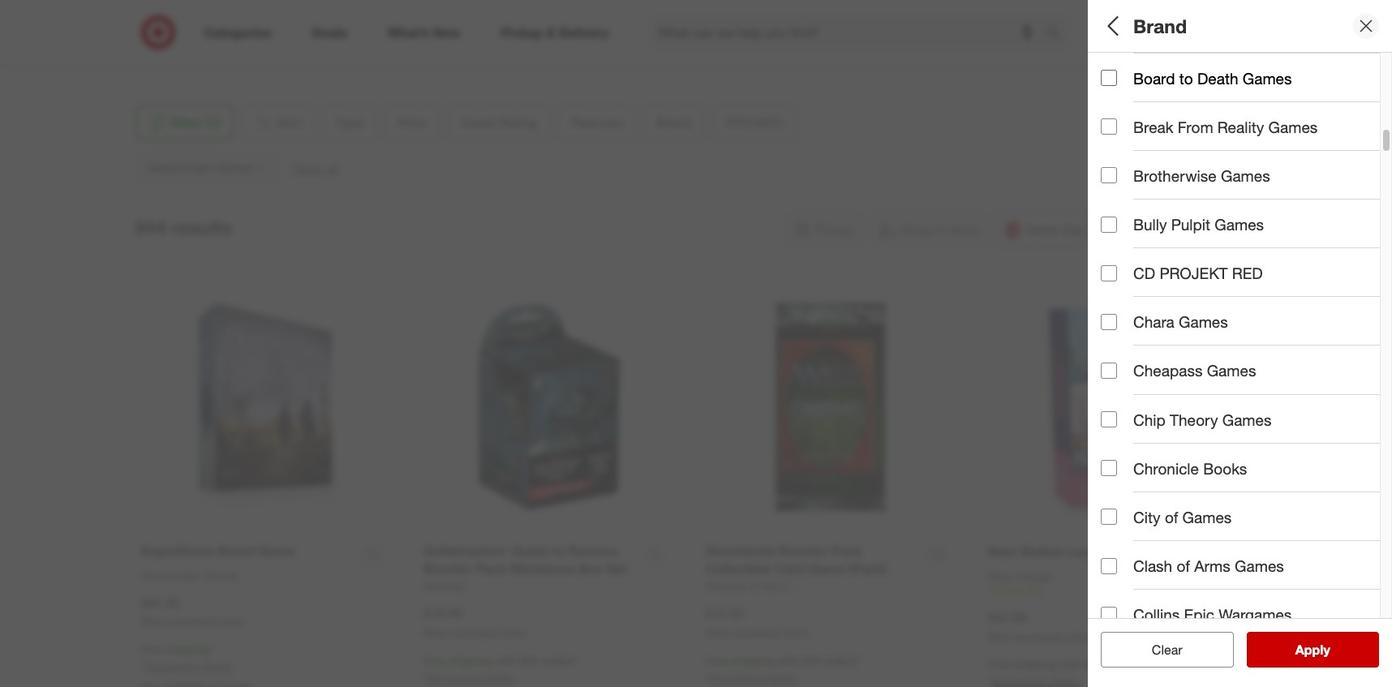 Task type: locate. For each thing, give the bounding box(es) containing it.
shipping down the $20.99 when purchased online
[[1014, 658, 1058, 672]]

2 clear from the left
[[1152, 642, 1183, 658]]

1 horizontal spatial exclusions apply. button
[[428, 670, 516, 686]]

with down $18.99 when purchased online
[[496, 654, 517, 668]]

all filters dialog
[[1088, 0, 1393, 687]]

free for $15.95
[[706, 654, 729, 668]]

results
[[171, 216, 232, 239], [1306, 642, 1348, 658]]

2 horizontal spatial $35
[[1085, 658, 1103, 672]]

1 horizontal spatial board
[[1134, 69, 1176, 87]]

online inside the $15.95 when purchased online
[[783, 627, 809, 640]]

$35
[[520, 654, 538, 668], [802, 654, 821, 668], [1085, 658, 1103, 672]]

with down the $15.95 when purchased online
[[778, 654, 799, 668]]

brand right the all
[[1134, 14, 1187, 37]]

type
[[1101, 64, 1136, 82]]

apply. down the $84.95 when purchased online
[[203, 660, 233, 674]]

1 vertical spatial brand
[[1101, 291, 1146, 310]]

Include out of stock checkbox
[[1101, 409, 1118, 426]]

chronicle books
[[1134, 459, 1248, 478]]

guest
[[1101, 183, 1145, 202]]

results right 944
[[171, 216, 232, 239]]

$50;
[[1257, 142, 1279, 155]]

0 vertical spatial of
[[1215, 408, 1228, 427]]

1 vertical spatial results
[[1306, 642, 1348, 658]]

when down "$84.95"
[[141, 616, 167, 629]]

fpo/apo button
[[1101, 337, 1393, 394]]

$15;
[[1133, 142, 1154, 155]]

free shipping with $35 orders* * exclusions apply. for $15.95
[[706, 654, 861, 685]]

purchased for $18.99
[[452, 627, 498, 640]]

1 horizontal spatial results
[[1306, 642, 1348, 658]]

with down the $20.99 when purchased online
[[1061, 658, 1082, 672]]

orders* for $15.95
[[824, 654, 861, 668]]

games
[[1243, 69, 1292, 87], [1269, 118, 1318, 136], [1221, 166, 1271, 185], [1215, 215, 1265, 234], [1179, 313, 1229, 331], [1207, 362, 1257, 380], [1223, 410, 1272, 429], [1183, 508, 1232, 527], [1235, 557, 1285, 575]]

red
[[1233, 264, 1263, 283]]

board inside brand 'dialog'
[[1134, 69, 1176, 87]]

chip theory games
[[1134, 410, 1272, 429]]

when inside the $84.95 when purchased online
[[141, 616, 167, 629]]

brand up hr
[[1101, 291, 1146, 310]]

reality
[[1218, 118, 1265, 136]]

fpo/apo
[[1101, 354, 1171, 372]]

us
[[148, 46, 164, 60]]

Cheapass Games checkbox
[[1101, 363, 1118, 379]]

1 free shipping with $35 orders* * exclusions apply. from the left
[[424, 654, 578, 685]]

shipping for $15.95
[[732, 654, 775, 668]]

brand inside brand 0-hr art & technology; 25th century games; 2f-spiele; 2
[[1101, 291, 1146, 310]]

apply. down $18.99 when purchased online
[[485, 671, 516, 685]]

type board games; card games; collectible trading cards; ga
[[1101, 64, 1393, 99]]

online inside $18.99 when purchased online
[[501, 627, 527, 640]]

free inside free shipping * * exclusions apply.
[[141, 643, 164, 657]]

all filters
[[1101, 14, 1179, 37]]

$35 down the $15.95 when purchased online
[[802, 654, 821, 668]]

arms
[[1195, 557, 1231, 575]]

exclusions apply. button down the $15.95 when purchased online
[[710, 670, 798, 686]]

purchased up free shipping * * exclusions apply.
[[169, 616, 216, 629]]

online inside the $84.95 when purchased online
[[218, 616, 244, 629]]

shipping down the $84.95 when purchased online
[[167, 643, 210, 657]]

brand inside 'dialog'
[[1134, 14, 1187, 37]]

2 horizontal spatial apply.
[[768, 671, 798, 685]]

2
[[1387, 312, 1393, 326]]

free down "$84.95"
[[141, 643, 164, 657]]

brotherwise games
[[1134, 166, 1271, 185]]

board to death games
[[1134, 69, 1292, 87]]

clear down collins
[[1152, 642, 1183, 658]]

* down $18.99
[[424, 671, 428, 685]]

0 horizontal spatial free shipping with $35 orders* * exclusions apply.
[[424, 654, 578, 685]]

$18.99 when purchased online
[[424, 606, 527, 640]]

free down the $20.99
[[989, 658, 1011, 672]]

1 clear from the left
[[1144, 642, 1175, 658]]

$35 for $18.99
[[520, 654, 538, 668]]

2f-
[[1332, 312, 1350, 326]]

free down $18.99
[[424, 654, 446, 668]]

$35 down collins epic wargames checkbox
[[1085, 658, 1103, 672]]

clear for clear all
[[1144, 642, 1175, 658]]

$35 down $18.99 when purchased online
[[520, 654, 538, 668]]

when down $18.99
[[424, 627, 449, 640]]

of right out
[[1215, 408, 1228, 427]]

of inside all filters dialog
[[1215, 408, 1228, 427]]

board down type on the right top
[[1101, 85, 1132, 99]]

featured
[[1101, 234, 1166, 253]]

shipping
[[167, 643, 210, 657], [449, 654, 493, 668], [732, 654, 775, 668], [1014, 658, 1058, 672]]

$25;
[[1195, 142, 1216, 155]]

purchased inside the $15.95 when purchased online
[[734, 627, 780, 640]]

exclusions for $15.95
[[710, 671, 764, 685]]

filters
[[1129, 14, 1179, 37]]

purchased inside the $84.95 when purchased online
[[169, 616, 216, 629]]

clash
[[1134, 557, 1173, 575]]

cheapass games
[[1134, 362, 1257, 380]]

cd
[[1134, 264, 1156, 283]]

exclusions down the $84.95 when purchased online
[[145, 660, 200, 674]]

0 horizontal spatial results
[[171, 216, 232, 239]]

1 horizontal spatial $35
[[802, 654, 821, 668]]

when inside the $20.99 when purchased online
[[989, 631, 1014, 643]]

*
[[210, 643, 214, 657], [141, 660, 145, 674], [424, 671, 428, 685], [706, 671, 710, 685]]

with for $15.95
[[778, 654, 799, 668]]

,
[[195, 30, 199, 44]]

brand
[[1134, 14, 1187, 37], [1101, 291, 1146, 310]]

art
[[1127, 312, 1143, 326]]

ga
[[1382, 85, 1393, 99]]

clash of arms games
[[1134, 557, 1285, 575]]

clear left all
[[1144, 642, 1175, 658]]

2 horizontal spatial exclusions
[[710, 671, 764, 685]]

exclusions apply. button for $18.99
[[428, 670, 516, 686]]

city of games
[[1134, 508, 1232, 527]]

free shipping with $35 orders* * exclusions apply. for $18.99
[[424, 654, 578, 685]]

2 vertical spatial of
[[1177, 557, 1191, 575]]

when inside the $15.95 when purchased online
[[706, 627, 731, 640]]

online for $18.99
[[501, 627, 527, 640]]

free shipping with $35 orders* * exclusions apply.
[[424, 654, 578, 685], [706, 654, 861, 685]]

0 horizontal spatial orders*
[[541, 654, 578, 668]]

City of Games checkbox
[[1101, 509, 1118, 525]]

games; left the to
[[1135, 85, 1175, 99]]

shipping for $18.99
[[449, 654, 493, 668]]

0 vertical spatial brand
[[1134, 14, 1187, 37]]

when for $15.95
[[706, 627, 731, 640]]

wi
[[202, 30, 215, 44]]

free shipping with $35 orders* * exclusions apply. down $18.99 when purchased online
[[424, 654, 578, 685]]

games; left 2f-
[[1290, 312, 1329, 326]]

2 free shipping with $35 orders* * exclusions apply. from the left
[[706, 654, 861, 685]]

0 horizontal spatial games;
[[1135, 85, 1175, 99]]

free down $15.95
[[706, 654, 729, 668]]

0 horizontal spatial apply.
[[203, 660, 233, 674]]

games; inside brand 0-hr art & technology; 25th century games; 2f-spiele; 2
[[1290, 312, 1329, 326]]

shipping for $20.99
[[1014, 658, 1058, 672]]

Chip Theory Games checkbox
[[1101, 412, 1118, 428]]

bully pulpit games
[[1134, 215, 1265, 234]]

board left the to
[[1134, 69, 1176, 87]]

board inside type board games; card games; collectible trading cards; ga
[[1101, 85, 1132, 99]]

of
[[1215, 408, 1228, 427], [1165, 508, 1179, 527], [1177, 557, 1191, 575]]

brand for brand
[[1134, 14, 1187, 37]]

games;
[[1135, 85, 1175, 99], [1206, 85, 1245, 99], [1290, 312, 1329, 326]]

when down $15.95
[[706, 627, 731, 640]]

1 horizontal spatial exclusions
[[428, 671, 482, 685]]

exclusions apply. button
[[145, 659, 233, 675], [428, 670, 516, 686], [710, 670, 798, 686]]

board
[[1134, 69, 1176, 87], [1101, 85, 1132, 99]]

spiele;
[[1350, 312, 1384, 326]]

1 vertical spatial of
[[1165, 508, 1179, 527]]

clear inside all filters dialog
[[1144, 642, 1175, 658]]

0 horizontal spatial $35
[[520, 654, 538, 668]]

exclusions inside free shipping * * exclusions apply.
[[145, 660, 200, 674]]

1 horizontal spatial games;
[[1206, 85, 1245, 99]]

2 horizontal spatial exclusions apply. button
[[710, 670, 798, 686]]

2 horizontal spatial with
[[1061, 658, 1082, 672]]

Board to Death Games checkbox
[[1101, 70, 1118, 86]]

clear all
[[1144, 642, 1191, 658]]

when for $20.99
[[989, 631, 1014, 643]]

0 horizontal spatial with
[[496, 654, 517, 668]]

of for games
[[1165, 508, 1179, 527]]

25th
[[1220, 312, 1243, 326]]

1 horizontal spatial with
[[778, 654, 799, 668]]

break from reality games
[[1134, 118, 1318, 136]]

apply. for $15.95
[[768, 671, 798, 685]]

collins
[[1134, 606, 1180, 624]]

purchased inside the $20.99 when purchased online
[[1017, 631, 1063, 643]]

$35 for $15.95
[[802, 654, 821, 668]]

shipping down the $15.95 when purchased online
[[732, 654, 775, 668]]

shipping down $18.99 when purchased online
[[449, 654, 493, 668]]

exclusions apply. button down the $84.95 when purchased online
[[145, 659, 233, 675]]

$100;
[[1319, 142, 1347, 155]]

results inside "see results" button
[[1306, 642, 1348, 658]]

944 results
[[135, 216, 232, 239]]

2 horizontal spatial games;
[[1290, 312, 1329, 326]]

purchased down $18.99
[[452, 627, 498, 640]]

1 horizontal spatial free shipping with $35 orders* * exclusions apply.
[[706, 654, 861, 685]]

city
[[1134, 508, 1161, 527]]

2 horizontal spatial orders*
[[1106, 658, 1143, 672]]

1 horizontal spatial apply.
[[485, 671, 516, 685]]

apply. inside free shipping * * exclusions apply.
[[203, 660, 233, 674]]

when inside $18.99 when purchased online
[[424, 627, 449, 640]]

purchased down the $20.99
[[1017, 631, 1063, 643]]

all
[[1178, 642, 1191, 658]]

games; right card
[[1206, 85, 1245, 99]]

shipping inside free shipping * * exclusions apply.
[[167, 643, 210, 657]]

apply. for $18.99
[[485, 671, 516, 685]]

exclusions down the $15.95 when purchased online
[[710, 671, 764, 685]]

rating
[[1149, 183, 1197, 202]]

see results button
[[1247, 632, 1380, 668]]

0 horizontal spatial board
[[1101, 85, 1132, 99]]

0 vertical spatial results
[[171, 216, 232, 239]]

online inside the $20.99 when purchased online
[[1066, 631, 1092, 643]]

when
[[141, 616, 167, 629], [424, 627, 449, 640], [706, 627, 731, 640], [989, 631, 1014, 643]]

$15
[[1157, 142, 1175, 155]]

exclusions apply. button for $15.95
[[710, 670, 798, 686]]

search button
[[1039, 15, 1078, 54]]

purchased inside $18.99 when purchased online
[[452, 627, 498, 640]]

clear inside brand 'dialog'
[[1152, 642, 1183, 658]]

when for $84.95
[[141, 616, 167, 629]]

results right "see"
[[1306, 642, 1348, 658]]

0 horizontal spatial exclusions
[[145, 660, 200, 674]]

1 horizontal spatial orders*
[[824, 654, 861, 668]]

exclusions down $18.99 when purchased online
[[428, 671, 482, 685]]

guest rating button
[[1101, 166, 1393, 223]]

free shipping with $35 orders* * exclusions apply. down the $15.95 when purchased online
[[706, 654, 861, 685]]

purchased down $15.95
[[734, 627, 780, 640]]

when down the $20.99
[[989, 631, 1014, 643]]

$20.99 when purchased online
[[989, 609, 1092, 643]]

of left arms
[[1177, 557, 1191, 575]]

0 horizontal spatial exclusions apply. button
[[145, 659, 233, 675]]

apply. down the $15.95 when purchased online
[[768, 671, 798, 685]]

exclusions apply. button down $18.99 when purchased online
[[428, 670, 516, 686]]

Chronicle Books checkbox
[[1101, 460, 1118, 477]]

of right the "city"
[[1165, 508, 1179, 527]]

clear
[[1144, 642, 1175, 658], [1152, 642, 1183, 658]]

What can we help you find? suggestions appear below search field
[[649, 15, 1050, 50]]

$18.99
[[424, 606, 463, 622]]

orders* for $18.99
[[541, 654, 578, 668]]



Task type: describe. For each thing, give the bounding box(es) containing it.
technology;
[[1156, 312, 1217, 326]]

purchased for $84.95
[[169, 616, 216, 629]]

$15.95
[[706, 606, 745, 622]]

free for $20.99
[[989, 658, 1011, 672]]

fitchburg
[[148, 30, 195, 44]]

with for $20.99
[[1061, 658, 1082, 672]]

chara games
[[1134, 313, 1229, 331]]

clear button
[[1101, 632, 1234, 668]]

include
[[1134, 408, 1184, 427]]

&
[[1146, 312, 1153, 326]]

* down "$84.95"
[[141, 660, 145, 674]]

$35 for $20.99
[[1085, 658, 1103, 672]]

stock
[[1233, 408, 1270, 427]]

purchased for $15.95
[[734, 627, 780, 640]]

Collins Epic Wargames checkbox
[[1101, 607, 1118, 623]]

online for $20.99
[[1066, 631, 1092, 643]]

results for see results
[[1306, 642, 1348, 658]]

orders* for $20.99
[[1106, 658, 1143, 672]]

2835 commerce park drive fitchburg , wi 53719 us
[[148, 14, 288, 60]]

Bully Pulpit Games checkbox
[[1101, 216, 1118, 233]]

53719
[[218, 30, 250, 44]]

featured new
[[1101, 234, 1166, 269]]

free for $18.99
[[424, 654, 446, 668]]

cards;
[[1345, 85, 1379, 99]]

Chara Games checkbox
[[1101, 314, 1118, 330]]

2835
[[148, 14, 173, 27]]

apply
[[1296, 642, 1331, 658]]

$25
[[1219, 142, 1238, 155]]

* down $15.95
[[706, 671, 710, 685]]

$0
[[1101, 142, 1113, 155]]

$15.95 when purchased online
[[706, 606, 809, 640]]

from
[[1178, 118, 1214, 136]]

wargames
[[1219, 606, 1292, 624]]

CD PROJEKT RED checkbox
[[1101, 265, 1118, 281]]

collectible
[[1248, 85, 1302, 99]]

results for 944 results
[[171, 216, 232, 239]]

when for $18.99
[[424, 627, 449, 640]]

apply button
[[1247, 632, 1380, 668]]

brotherwise
[[1134, 166, 1217, 185]]

chara
[[1134, 313, 1175, 331]]

price $0  –  $15; $15  –  $25; $25  –  $50; $50  –  $100; $100  –  
[[1101, 121, 1393, 155]]

clear for clear
[[1152, 642, 1183, 658]]

exclusions for $18.99
[[428, 671, 482, 685]]

brand for brand 0-hr art & technology; 25th century games; 2f-spiele; 2
[[1101, 291, 1146, 310]]

0-
[[1101, 312, 1112, 326]]

trading
[[1305, 85, 1342, 99]]

bully
[[1134, 215, 1167, 234]]

break
[[1134, 118, 1174, 136]]

projekt
[[1160, 264, 1228, 283]]

brand 0-hr art & technology; 25th century games; 2f-spiele; 2
[[1101, 291, 1393, 326]]

free shipping with $35 orders*
[[989, 658, 1143, 672]]

park
[[236, 14, 259, 27]]

Break From Reality Games checkbox
[[1101, 119, 1118, 135]]

books
[[1204, 459, 1248, 478]]

$20.99
[[989, 609, 1027, 626]]

cd projekt red
[[1134, 264, 1263, 283]]

$84.95 when purchased online
[[141, 595, 244, 629]]

search
[[1039, 26, 1078, 42]]

commerce
[[177, 14, 233, 27]]

century
[[1246, 312, 1286, 326]]

purchased for $20.99
[[1017, 631, 1063, 643]]

epic
[[1185, 606, 1215, 624]]

all
[[1101, 14, 1124, 37]]

with for $18.99
[[496, 654, 517, 668]]

new
[[1101, 255, 1124, 269]]

to
[[1180, 69, 1194, 87]]

1 link
[[989, 585, 1239, 599]]

collins epic wargames
[[1134, 606, 1292, 624]]

theory
[[1170, 410, 1219, 429]]

pulpit
[[1172, 215, 1211, 234]]

free shipping * * exclusions apply.
[[141, 643, 233, 674]]

1
[[1039, 586, 1044, 598]]

$50
[[1282, 142, 1300, 155]]

clear all button
[[1101, 632, 1234, 668]]

see
[[1279, 642, 1302, 658]]

card
[[1178, 85, 1203, 99]]

hr
[[1112, 312, 1124, 326]]

* down the $84.95 when purchased online
[[210, 643, 214, 657]]

944
[[135, 216, 166, 239]]

online for $84.95
[[218, 616, 244, 629]]

Brotherwise Games checkbox
[[1101, 168, 1118, 184]]

$100
[[1350, 142, 1375, 155]]

chip
[[1134, 410, 1166, 429]]

online for $15.95
[[783, 627, 809, 640]]

out
[[1189, 408, 1211, 427]]

cheapass
[[1134, 362, 1203, 380]]

price
[[1101, 121, 1139, 139]]

of for arms
[[1177, 557, 1191, 575]]

see results
[[1279, 642, 1348, 658]]

guest rating
[[1101, 183, 1197, 202]]

drive
[[262, 14, 288, 27]]

death
[[1198, 69, 1239, 87]]

brand dialog
[[1088, 0, 1393, 687]]

Clash of Arms Games checkbox
[[1101, 558, 1118, 574]]

chronicle
[[1134, 459, 1200, 478]]



Task type: vqa. For each thing, say whether or not it's contained in the screenshot.
Same Day Delivery button
no



